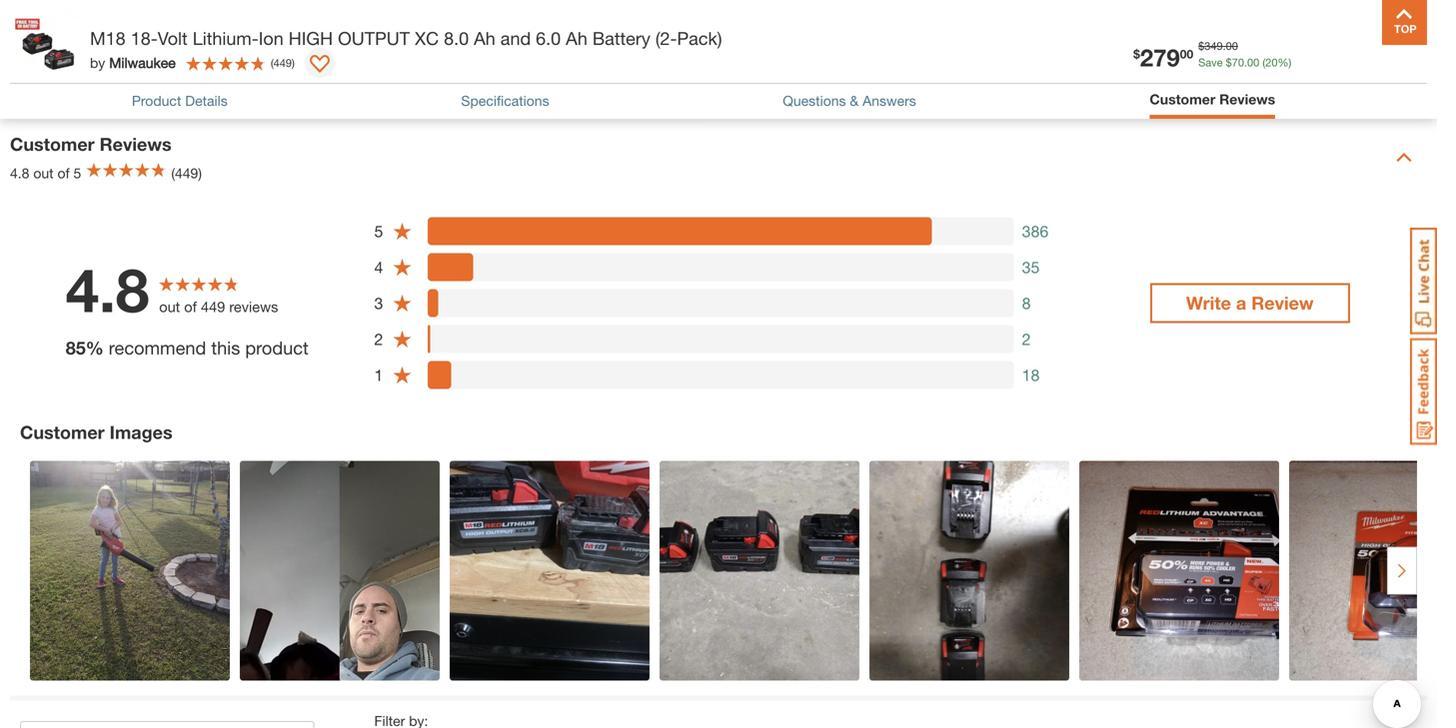 Task type: describe. For each thing, give the bounding box(es) containing it.
( inside $ 279 00 $ 349 . 00 save $ 70 . 00 ( 20 %)
[[1263, 56, 1266, 69]]

(449)
[[171, 165, 202, 181]]

0 horizontal spatial out
[[33, 165, 54, 181]]

0 horizontal spatial reviews
[[100, 133, 172, 155]]

milwaukee
[[109, 54, 176, 71]]

2 horizontal spatial $
[[1226, 56, 1233, 69]]

18-
[[131, 27, 158, 49]]

1 horizontal spatial 00
[[1227, 39, 1239, 52]]

star icon image for 3
[[393, 294, 412, 313]]

35
[[1023, 258, 1040, 277]]

m18
[[90, 27, 126, 49]]

2 ( from the left
[[271, 56, 274, 69]]

1 horizontal spatial customer reviews
[[1150, 91, 1276, 107]]

14
[[729, 66, 745, 83]]

2 vertical spatial of
[[184, 298, 197, 315]]

product details
[[132, 92, 228, 109]]

review
[[1252, 292, 1314, 314]]

write
[[1187, 292, 1232, 314]]

(2-
[[656, 27, 677, 49]]

1 horizontal spatial $
[[1199, 39, 1205, 52]]

4.8 for 4.8 out of 5
[[10, 165, 29, 181]]

and
[[501, 27, 531, 49]]

4
[[374, 258, 383, 277]]

star icon image for 5
[[393, 222, 412, 241]]

customer images
[[20, 422, 173, 443]]

85 % recommend this product
[[66, 337, 309, 359]]

2 horizontal spatial 00
[[1248, 56, 1260, 69]]

showing
[[658, 66, 712, 83]]

recommend
[[109, 337, 206, 359]]

1 horizontal spatial reviews
[[1220, 91, 1276, 107]]

details
[[185, 92, 228, 109]]

1 inside "navigation"
[[663, 11, 673, 33]]

3
[[374, 294, 383, 313]]

%)
[[1278, 56, 1292, 69]]

2 2 from the left
[[1023, 330, 1031, 349]]

4.8 out of 5
[[10, 165, 81, 181]]

xc
[[415, 27, 439, 49]]

write a review
[[1187, 292, 1314, 314]]

this
[[211, 337, 240, 359]]

by milwaukee
[[90, 54, 176, 71]]

1 horizontal spatial .
[[1245, 56, 1248, 69]]

high
[[289, 27, 333, 49]]

star icon image for 1
[[393, 366, 412, 385]]

1 navigation
[[601, 0, 837, 64]]

questions & answers
[[783, 92, 917, 109]]

0 horizontal spatial of
[[57, 165, 70, 181]]

lithium-
[[193, 27, 259, 49]]

1 ah from the left
[[474, 27, 496, 49]]

( 449 )
[[271, 56, 295, 69]]

product
[[245, 337, 309, 359]]

8.0
[[444, 27, 469, 49]]

product image image
[[15, 10, 80, 75]]

0 vertical spatial 5
[[716, 66, 724, 83]]

product
[[132, 92, 181, 109]]

0 horizontal spatial 1
[[374, 366, 383, 385]]

-
[[724, 66, 729, 83]]

star icon image for 2
[[393, 330, 412, 349]]

1 vertical spatial customer reviews
[[10, 133, 172, 155]]

feedback link image
[[1411, 338, 1438, 446]]

70
[[1233, 56, 1245, 69]]

volt
[[158, 27, 188, 49]]



Task type: locate. For each thing, give the bounding box(es) containing it.
)
[[292, 56, 295, 69]]

0 horizontal spatial $
[[1134, 47, 1141, 61]]

0 horizontal spatial 4.8
[[10, 165, 29, 181]]

customer reviews button
[[1150, 89, 1276, 114], [1150, 89, 1276, 110]]

display image
[[310, 55, 330, 75]]

2
[[374, 330, 383, 349], [1023, 330, 1031, 349]]

1 vertical spatial of
[[57, 165, 70, 181]]

$
[[1199, 39, 1205, 52], [1134, 47, 1141, 61], [1226, 56, 1233, 69]]

5 star icon image from the top
[[393, 366, 412, 385]]

customer reviews
[[1150, 91, 1276, 107], [10, 133, 172, 155]]

2 horizontal spatial 5
[[716, 66, 724, 83]]

&
[[850, 92, 859, 109]]

449 left reviews
[[201, 298, 225, 315]]

save
[[1199, 56, 1223, 69]]

pack)
[[677, 27, 722, 49]]

by
[[90, 54, 105, 71]]

1 ( from the left
[[1263, 56, 1266, 69]]

( left %)
[[1263, 56, 1266, 69]]

0 horizontal spatial ah
[[474, 27, 496, 49]]

ah right 8.0
[[474, 27, 496, 49]]

star icon image
[[393, 222, 412, 241], [393, 258, 412, 277], [393, 294, 412, 313], [393, 330, 412, 349], [393, 366, 412, 385]]

386
[[1023, 222, 1049, 241]]

00 up 70
[[1227, 39, 1239, 52]]

1 left pack)
[[663, 11, 673, 33]]

1 star icon image from the top
[[393, 222, 412, 241]]

0 vertical spatial customer
[[1150, 91, 1216, 107]]

reviews down 70
[[1220, 91, 1276, 107]]

0 vertical spatial out
[[33, 165, 54, 181]]

specifications button
[[461, 90, 550, 111], [461, 90, 550, 111]]

2 star icon image from the top
[[393, 258, 412, 277]]

279
[[1141, 43, 1181, 71]]

1 link
[[643, 1, 693, 44]]

0 vertical spatial of
[[749, 66, 761, 83]]

1 horizontal spatial ah
[[566, 27, 588, 49]]

3 star icon image from the top
[[393, 294, 412, 313]]

$ up save
[[1199, 39, 1205, 52]]

questions & answers button
[[783, 90, 917, 111], [783, 90, 917, 111]]

1 vertical spatial .
[[1245, 56, 1248, 69]]

1 down 3
[[374, 366, 383, 385]]

1 horizontal spatial 2
[[1023, 330, 1031, 349]]

0 horizontal spatial 5
[[74, 165, 81, 181]]

live chat image
[[1411, 228, 1438, 335]]

ion
[[259, 27, 284, 49]]

.
[[1223, 39, 1227, 52], [1245, 56, 1248, 69]]

(
[[1263, 56, 1266, 69], [271, 56, 274, 69]]

showing 5 - 14 of 24
[[658, 66, 780, 83]]

customer left the images
[[20, 422, 105, 443]]

customer down save
[[1150, 91, 1216, 107]]

4.8
[[10, 165, 29, 181], [66, 254, 149, 325]]

0 horizontal spatial 00
[[1181, 47, 1194, 61]]

$ left save
[[1134, 47, 1141, 61]]

a
[[1237, 292, 1247, 314]]

1 horizontal spatial 449
[[274, 56, 292, 69]]

out of 449 reviews
[[159, 298, 278, 315]]

1 horizontal spatial (
[[1263, 56, 1266, 69]]

of
[[749, 66, 761, 83], [57, 165, 70, 181], [184, 298, 197, 315]]

00 right 70
[[1248, 56, 1260, 69]]

questions
[[783, 92, 846, 109]]

1 horizontal spatial 4.8
[[66, 254, 149, 325]]

1 vertical spatial out
[[159, 298, 180, 315]]

customer reviews down save
[[1150, 91, 1276, 107]]

product details button
[[132, 90, 228, 111], [132, 90, 228, 111]]

0 horizontal spatial customer reviews
[[10, 133, 172, 155]]

1 vertical spatial customer
[[10, 133, 95, 155]]

answers
[[863, 92, 917, 109]]

4 star icon image from the top
[[393, 330, 412, 349]]

( left )
[[271, 56, 274, 69]]

reviews down product
[[100, 133, 172, 155]]

1 horizontal spatial of
[[184, 298, 197, 315]]

2 horizontal spatial of
[[749, 66, 761, 83]]

1 vertical spatial reviews
[[100, 133, 172, 155]]

00
[[1227, 39, 1239, 52], [1181, 47, 1194, 61], [1248, 56, 1260, 69]]

ah right 6.0
[[566, 27, 588, 49]]

2 ah from the left
[[566, 27, 588, 49]]

5
[[716, 66, 724, 83], [74, 165, 81, 181], [374, 222, 383, 241]]

20
[[1266, 56, 1278, 69]]

output
[[338, 27, 410, 49]]

18
[[1023, 366, 1040, 385]]

1 2 from the left
[[374, 330, 383, 349]]

2 vertical spatial 5
[[374, 222, 383, 241]]

0 horizontal spatial (
[[271, 56, 274, 69]]

m18 18-volt lithium-ion high output xc 8.0 ah and 6.0 ah battery (2-pack)
[[90, 27, 722, 49]]

top button
[[1383, 0, 1428, 45]]

reviews
[[1220, 91, 1276, 107], [100, 133, 172, 155]]

star icon image for 4
[[393, 258, 412, 277]]

caret image
[[1397, 149, 1413, 165]]

out
[[33, 165, 54, 181], [159, 298, 180, 315]]

%
[[86, 337, 104, 359]]

449
[[274, 56, 292, 69], [201, 298, 225, 315]]

24
[[765, 66, 780, 83]]

$ 279 00 $ 349 . 00 save $ 70 . 00 ( 20 %)
[[1134, 39, 1292, 71]]

0 horizontal spatial 2
[[374, 330, 383, 349]]

1 vertical spatial 1
[[374, 366, 383, 385]]

$ right save
[[1226, 56, 1233, 69]]

0 vertical spatial 1
[[663, 11, 673, 33]]

1 horizontal spatial out
[[159, 298, 180, 315]]

1
[[663, 11, 673, 33], [374, 366, 383, 385]]

1 vertical spatial 4.8
[[66, 254, 149, 325]]

2 down 8
[[1023, 330, 1031, 349]]

2 down 3
[[374, 330, 383, 349]]

4.8 for 4.8
[[66, 254, 149, 325]]

8
[[1023, 294, 1031, 313]]

1 horizontal spatial 5
[[374, 222, 383, 241]]

0 horizontal spatial .
[[1223, 39, 1227, 52]]

349
[[1205, 39, 1223, 52]]

0 vertical spatial .
[[1223, 39, 1227, 52]]

2 vertical spatial customer
[[20, 422, 105, 443]]

00 left save
[[1181, 47, 1194, 61]]

reviews
[[229, 298, 278, 315]]

1 horizontal spatial 1
[[663, 11, 673, 33]]

images
[[110, 422, 173, 443]]

1 vertical spatial 449
[[201, 298, 225, 315]]

specifications
[[461, 92, 550, 109]]

0 vertical spatial 449
[[274, 56, 292, 69]]

write a review button
[[1151, 283, 1351, 323]]

customer up 4.8 out of 5
[[10, 133, 95, 155]]

0 vertical spatial 4.8
[[10, 165, 29, 181]]

449 down ion
[[274, 56, 292, 69]]

6.0
[[536, 27, 561, 49]]

85
[[66, 337, 86, 359]]

1 vertical spatial 5
[[74, 165, 81, 181]]

battery
[[593, 27, 651, 49]]

ah
[[474, 27, 496, 49], [566, 27, 588, 49]]

customer
[[1150, 91, 1216, 107], [10, 133, 95, 155], [20, 422, 105, 443]]

0 horizontal spatial 449
[[201, 298, 225, 315]]

0 vertical spatial customer reviews
[[1150, 91, 1276, 107]]

customer reviews up 4.8 out of 5
[[10, 133, 172, 155]]

0 vertical spatial reviews
[[1220, 91, 1276, 107]]



Task type: vqa. For each thing, say whether or not it's contained in the screenshot.
Ion
yes



